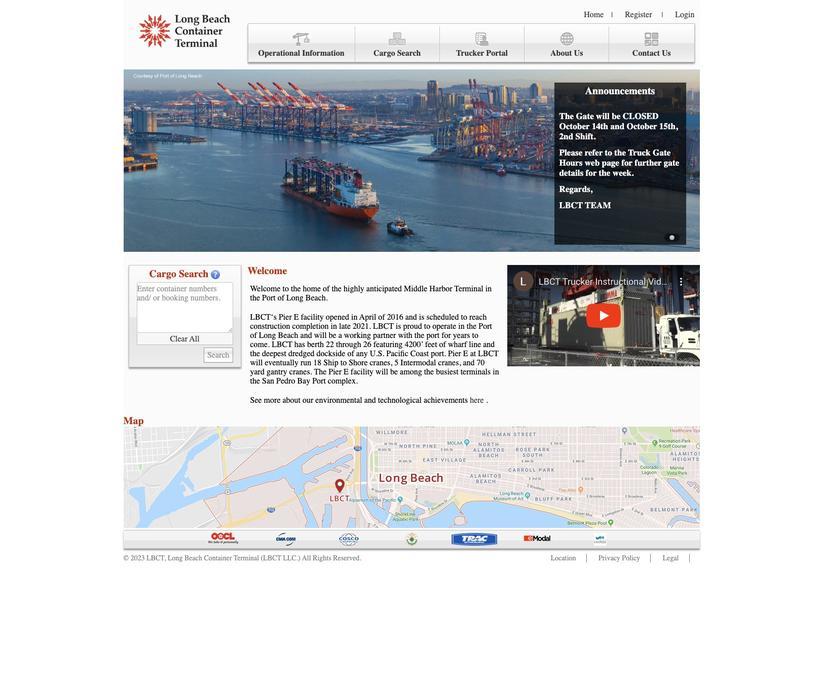 Task type: describe. For each thing, give the bounding box(es) containing it.
beach inside lbct's pier e facility opened in april of 2016 and is scheduled to reach construction completion in late 2021.  lbct is proud to operate in the port of long beach and will be a working partner with the port for years to come.  lbct has berth 22 through 26 featuring 4200' feet of wharf line and the deepest dredged dockside of any u.s. pacific coast port. pier e at lbct will eventually run 18 ship to shore cranes, 5 intermodal cranes, and 70 yard gantry cranes. the pier e facility will be among the busiest terminals in the san pedro bay port complex.
[[278, 331, 298, 340]]

policy
[[622, 554, 640, 563]]

home link
[[584, 10, 604, 19]]

the left highly
[[332, 284, 342, 293]]

come.
[[250, 340, 270, 349]]

refer
[[585, 147, 603, 158]]

team
[[585, 200, 611, 210]]

2016
[[387, 313, 403, 322]]

of left 2016
[[378, 313, 385, 322]]

1 vertical spatial all
[[302, 554, 311, 563]]

1 | from the left
[[611, 11, 613, 19]]

of up construction
[[278, 293, 284, 303]]

1 vertical spatial terminal
[[234, 554, 259, 563]]

shore
[[349, 358, 368, 367]]

about us link
[[525, 26, 609, 62]]

1 vertical spatial beach
[[184, 554, 202, 563]]

of down lbct's
[[250, 331, 257, 340]]

0 horizontal spatial is
[[396, 322, 401, 331]]

operate
[[432, 322, 456, 331]]

has
[[294, 340, 305, 349]]

in right "operate" on the top of the page
[[458, 322, 465, 331]]

menu bar containing operational information
[[248, 23, 695, 62]]

achievements
[[424, 396, 468, 405]]

lbct up featuring
[[373, 322, 394, 331]]

the up line
[[467, 322, 477, 331]]

pacific
[[386, 349, 408, 358]]

among
[[400, 367, 422, 377]]

run
[[301, 358, 311, 367]]

see more about our environmental and technological achievements here .
[[250, 396, 488, 405]]

and right 2016
[[405, 313, 417, 322]]

login link
[[675, 10, 695, 19]]

1 vertical spatial pier
[[448, 349, 461, 358]]

see
[[250, 396, 262, 405]]

eventually
[[265, 358, 299, 367]]

0 horizontal spatial long
[[168, 554, 183, 563]]

gate
[[664, 158, 679, 168]]

location
[[551, 554, 576, 563]]

opened
[[326, 313, 349, 322]]

reserved.
[[333, 554, 361, 563]]

operational
[[258, 49, 300, 58]]

operational information link
[[248, 26, 355, 62]]

login
[[675, 10, 695, 19]]

and right line
[[483, 340, 495, 349]]

regards,​
[[559, 184, 593, 194]]

container
[[204, 554, 232, 563]]

home
[[584, 10, 604, 19]]

coast
[[410, 349, 429, 358]]

the inside lbct's pier e facility opened in april of 2016 and is scheduled to reach construction completion in late 2021.  lbct is proud to operate in the port of long beach and will be a working partner with the port for years to come.  lbct has berth 22 through 26 featuring 4200' feet of wharf line and the deepest dredged dockside of any u.s. pacific coast port. pier e at lbct will eventually run 18 ship to shore cranes, 5 intermodal cranes, and 70 yard gantry cranes. the pier e facility will be among the busiest terminals in the san pedro bay port complex.
[[314, 367, 327, 377]]

portal
[[486, 49, 508, 58]]

years
[[453, 331, 470, 340]]

lbct left has
[[272, 340, 292, 349]]

register
[[625, 10, 652, 19]]

reach
[[469, 313, 487, 322]]

welcome for welcome
[[248, 265, 287, 277]]

our
[[303, 396, 313, 405]]

in inside welcome to the home of the highly anticipated middle harbor terminal in the port of long beach.
[[485, 284, 492, 293]]

busiest
[[436, 367, 459, 377]]

lbct team
[[559, 200, 611, 210]]

lbct's
[[250, 313, 277, 322]]

the gate will be closed october 14th and october 15th, 2nd shift.
[[559, 111, 678, 141]]

beach.
[[306, 293, 328, 303]]

bay
[[297, 377, 310, 386]]

© 2023 lbct, long beach container terminal (lbct llc.) all rights reserved.
[[123, 554, 361, 563]]

15th,
[[659, 121, 678, 131]]

contact us link
[[609, 26, 694, 62]]

please
[[559, 147, 583, 158]]

search inside "link"
[[397, 49, 421, 58]]

rights
[[313, 554, 331, 563]]

1 horizontal spatial is
[[419, 313, 424, 322]]

1 horizontal spatial for
[[586, 168, 597, 178]]

1 vertical spatial search
[[179, 268, 209, 280]]

0 horizontal spatial e
[[294, 313, 299, 322]]

the up lbct's
[[250, 293, 260, 303]]

page
[[602, 158, 619, 168]]

home
[[303, 284, 321, 293]]

2 horizontal spatial port
[[479, 322, 492, 331]]

lbct right at at bottom right
[[478, 349, 499, 358]]

gate inside 'please refer to the truck gate hours web page for further gate details for the week.'
[[653, 147, 671, 158]]

Enter container numbers and/ or booking numbers. text field
[[137, 282, 233, 333]]

the right among
[[424, 367, 434, 377]]

with
[[398, 331, 413, 340]]

clear all button
[[137, 333, 233, 345]]

intermodal
[[401, 358, 436, 367]]

1 vertical spatial e
[[463, 349, 468, 358]]

register link
[[625, 10, 652, 19]]

be inside the gate will be closed october 14th and october 15th, 2nd shift.
[[612, 111, 621, 121]]

hours
[[559, 158, 583, 168]]

2021.
[[353, 322, 371, 331]]

cargo search inside "link"
[[374, 49, 421, 58]]

further
[[635, 158, 662, 168]]

us for contact us
[[662, 49, 671, 58]]

proud
[[403, 322, 422, 331]]

more
[[264, 396, 281, 405]]

long inside lbct's pier e facility opened in april of 2016 and is scheduled to reach construction completion in late 2021.  lbct is proud to operate in the port of long beach and will be a working partner with the port for years to come.  lbct has berth 22 through 26 featuring 4200' feet of wharf line and the deepest dredged dockside of any u.s. pacific coast port. pier e at lbct will eventually run 18 ship to shore cranes, 5 intermodal cranes, and 70 yard gantry cranes. the pier e facility will be among the busiest terminals in the san pedro bay port complex.
[[259, 331, 276, 340]]

of right feet
[[439, 340, 446, 349]]

to inside welcome to the home of the highly anticipated middle harbor terminal in the port of long beach.
[[283, 284, 289, 293]]

clear all
[[170, 334, 200, 343]]

web
[[585, 158, 600, 168]]

privacy policy
[[599, 554, 640, 563]]

completion
[[292, 322, 329, 331]]

feet
[[425, 340, 437, 349]]

a
[[338, 331, 342, 340]]

about
[[550, 49, 572, 58]]

operational information
[[258, 49, 345, 58]]

information
[[302, 49, 345, 58]]

2nd
[[559, 131, 573, 141]]

closed
[[623, 111, 659, 121]]

18
[[313, 358, 322, 367]]

long inside welcome to the home of the highly anticipated middle harbor terminal in the port of long beach.
[[286, 293, 304, 303]]

partner
[[373, 331, 396, 340]]

2 october from the left
[[627, 121, 657, 131]]

the inside the gate will be closed october 14th and october 15th, 2nd shift.
[[559, 111, 574, 121]]

1 horizontal spatial pier
[[329, 367, 342, 377]]

us for about us
[[574, 49, 583, 58]]

san
[[262, 377, 274, 386]]

2 horizontal spatial for
[[622, 158, 633, 168]]

the left 'week.'
[[599, 168, 611, 178]]

any
[[356, 349, 368, 358]]

map
[[123, 415, 144, 427]]

wharf
[[448, 340, 467, 349]]

cranes.
[[289, 367, 312, 377]]

port.
[[431, 349, 446, 358]]

to right ship
[[340, 358, 347, 367]]



Task type: locate. For each thing, give the bounding box(es) containing it.
long left beach. on the left top of the page
[[286, 293, 304, 303]]

for right details
[[586, 168, 597, 178]]

for right port
[[442, 331, 451, 340]]

1 vertical spatial long
[[259, 331, 276, 340]]

of left any
[[347, 349, 354, 358]]

contact
[[632, 49, 660, 58]]

0 vertical spatial facility
[[301, 313, 324, 322]]

1 vertical spatial facility
[[351, 367, 374, 377]]

featuring
[[373, 340, 403, 349]]

pier down dockside
[[329, 367, 342, 377]]

2 cranes, from the left
[[438, 358, 461, 367]]

will down the announcements in the top of the page
[[596, 111, 610, 121]]

and left technological
[[364, 396, 376, 405]]

in up reach
[[485, 284, 492, 293]]

4200'
[[405, 340, 423, 349]]

0 vertical spatial welcome
[[248, 265, 287, 277]]

beach left container
[[184, 554, 202, 563]]

u.s.
[[370, 349, 384, 358]]

1 horizontal spatial the
[[559, 111, 574, 121]]

line
[[469, 340, 481, 349]]

berth
[[307, 340, 324, 349]]

| right home link
[[611, 11, 613, 19]]

pier
[[279, 313, 292, 322], [448, 349, 461, 358], [329, 367, 342, 377]]

1 horizontal spatial facility
[[351, 367, 374, 377]]

facility
[[301, 313, 324, 322], [351, 367, 374, 377]]

long right lbct,
[[168, 554, 183, 563]]

pier right lbct's
[[279, 313, 292, 322]]

0 vertical spatial be
[[612, 111, 621, 121]]

us right about
[[574, 49, 583, 58]]

0 vertical spatial cargo search
[[374, 49, 421, 58]]

harbor
[[429, 284, 452, 293]]

port
[[262, 293, 276, 303], [479, 322, 492, 331], [312, 377, 326, 386]]

of
[[323, 284, 330, 293], [278, 293, 284, 303], [378, 313, 385, 322], [250, 331, 257, 340], [439, 340, 446, 349], [347, 349, 354, 358]]

0 horizontal spatial the
[[314, 367, 327, 377]]

cargo search link
[[355, 26, 440, 62]]

facility down any
[[351, 367, 374, 377]]

menu bar
[[248, 23, 695, 62]]

1 horizontal spatial |
[[662, 11, 663, 19]]

1 horizontal spatial cargo search
[[374, 49, 421, 58]]

0 vertical spatial the
[[559, 111, 574, 121]]

26
[[363, 340, 371, 349]]

None submit
[[204, 348, 233, 363]]

port
[[426, 331, 440, 340]]

0 vertical spatial all
[[189, 334, 200, 343]]

location link
[[551, 554, 576, 563]]

legal link
[[663, 554, 679, 563]]

1 horizontal spatial gate
[[653, 147, 671, 158]]

0 horizontal spatial search
[[179, 268, 209, 280]]

to right refer
[[605, 147, 612, 158]]

trucker portal link
[[440, 26, 525, 62]]

0 vertical spatial terminal
[[454, 284, 483, 293]]

0 vertical spatial long
[[286, 293, 304, 303]]

for right page
[[622, 158, 633, 168]]

1 vertical spatial port
[[479, 322, 492, 331]]

please refer to the truck gate hours web page for further gate details for the week.
[[559, 147, 679, 178]]

1 horizontal spatial terminal
[[454, 284, 483, 293]]

be left among
[[390, 367, 398, 377]]

complex.
[[328, 377, 358, 386]]

lbct down regards,​
[[559, 200, 583, 210]]

0 horizontal spatial cargo search
[[149, 268, 209, 280]]

and left "70"
[[463, 358, 475, 367]]

port up lbct's
[[262, 293, 276, 303]]

to
[[605, 147, 612, 158], [283, 284, 289, 293], [461, 313, 467, 322], [424, 322, 430, 331], [472, 331, 478, 340], [340, 358, 347, 367]]

the left home at the left top of the page
[[291, 284, 301, 293]]

the up yard
[[250, 349, 260, 358]]

2 vertical spatial port
[[312, 377, 326, 386]]

1 vertical spatial cargo search
[[149, 268, 209, 280]]

middle
[[404, 284, 427, 293]]

lbct,
[[147, 554, 166, 563]]

port up line
[[479, 322, 492, 331]]

0 horizontal spatial beach
[[184, 554, 202, 563]]

dredged
[[288, 349, 315, 358]]

terminal right harbor
[[454, 284, 483, 293]]

details
[[559, 168, 584, 178]]

to right proud
[[424, 322, 430, 331]]

cranes, down wharf in the right of the page
[[438, 358, 461, 367]]

is left scheduled
[[419, 313, 424, 322]]

beach
[[278, 331, 298, 340], [184, 554, 202, 563]]

(lbct
[[261, 554, 281, 563]]

0 vertical spatial port
[[262, 293, 276, 303]]

all inside button
[[189, 334, 200, 343]]

be left closed
[[612, 111, 621, 121]]

llc.)
[[283, 554, 301, 563]]

us right contact
[[662, 49, 671, 58]]

2 | from the left
[[662, 11, 663, 19]]

and
[[405, 313, 417, 322], [300, 331, 312, 340], [483, 340, 495, 349], [463, 358, 475, 367], [364, 396, 376, 405]]

to left reach
[[461, 313, 467, 322]]

and up 'dredged' in the bottom left of the page
[[300, 331, 312, 340]]

1 october from the left
[[559, 121, 590, 131]]

cranes, left 5
[[370, 358, 392, 367]]

terminals
[[461, 367, 491, 377]]

pedro
[[276, 377, 295, 386]]

1 vertical spatial be
[[329, 331, 336, 340]]

0 horizontal spatial terminal
[[234, 554, 259, 563]]

yard
[[250, 367, 265, 377]]

2 horizontal spatial e
[[463, 349, 468, 358]]

cargo search
[[374, 49, 421, 58], [149, 268, 209, 280]]

1 horizontal spatial cranes,
[[438, 358, 461, 367]]

will down come.
[[250, 358, 263, 367]]

trucker
[[456, 49, 484, 58]]

the right run
[[314, 367, 327, 377]]

for inside lbct's pier e facility opened in april of 2016 and is scheduled to reach construction completion in late 2021.  lbct is proud to operate in the port of long beach and will be a working partner with the port for years to come.  lbct has berth 22 through 26 featuring 4200' feet of wharf line and the deepest dredged dockside of any u.s. pacific coast port. pier e at lbct will eventually run 18 ship to shore cranes, 5 intermodal cranes, and 70 yard gantry cranes. the pier e facility will be among the busiest terminals in the san pedro bay port complex.
[[442, 331, 451, 340]]

cargo inside "link"
[[374, 49, 395, 58]]

2 vertical spatial be
[[390, 367, 398, 377]]

e up has
[[294, 313, 299, 322]]

october
[[559, 121, 590, 131], [627, 121, 657, 131]]

the left port
[[415, 331, 424, 340]]

of right home at the left top of the page
[[323, 284, 330, 293]]

1 horizontal spatial search
[[397, 49, 421, 58]]

will inside the gate will be closed october 14th and october 15th, 2nd shift.
[[596, 111, 610, 121]]

privacy policy link
[[599, 554, 640, 563]]

the up 2nd
[[559, 111, 574, 121]]

facility down beach. on the left top of the page
[[301, 313, 324, 322]]

2 horizontal spatial be
[[612, 111, 621, 121]]

search
[[397, 49, 421, 58], [179, 268, 209, 280]]

2023
[[131, 554, 145, 563]]

0 vertical spatial pier
[[279, 313, 292, 322]]

0 vertical spatial e
[[294, 313, 299, 322]]

shift.
[[576, 131, 596, 141]]

in right late
[[351, 313, 358, 322]]

late
[[339, 322, 351, 331]]

.
[[486, 396, 488, 405]]

beach up 'dredged' in the bottom left of the page
[[278, 331, 298, 340]]

e left at at bottom right
[[463, 349, 468, 358]]

0 horizontal spatial october
[[559, 121, 590, 131]]

1 vertical spatial the
[[314, 367, 327, 377]]

all right the clear
[[189, 334, 200, 343]]

the left truck
[[614, 147, 626, 158]]

0 horizontal spatial cranes,
[[370, 358, 392, 367]]

october up truck
[[627, 121, 657, 131]]

gate
[[576, 111, 594, 121], [653, 147, 671, 158]]

1 vertical spatial cargo
[[149, 268, 176, 280]]

gate right truck
[[653, 147, 671, 158]]

0 vertical spatial search
[[397, 49, 421, 58]]

cranes,
[[370, 358, 392, 367], [438, 358, 461, 367]]

0 vertical spatial cargo
[[374, 49, 395, 58]]

2 us from the left
[[662, 49, 671, 58]]

welcome for welcome to the home of the highly anticipated middle harbor terminal in the port of long beach.
[[250, 284, 281, 293]]

gate inside the gate will be closed october 14th and october 15th, 2nd shift.
[[576, 111, 594, 121]]

0 horizontal spatial be
[[329, 331, 336, 340]]

through
[[336, 340, 361, 349]]

cargo
[[374, 49, 395, 58], [149, 268, 176, 280]]

welcome inside welcome to the home of the highly anticipated middle harbor terminal in the port of long beach.
[[250, 284, 281, 293]]

0 vertical spatial beach
[[278, 331, 298, 340]]

1 horizontal spatial us
[[662, 49, 671, 58]]

the left san
[[250, 377, 260, 386]]

in
[[485, 284, 492, 293], [351, 313, 358, 322], [331, 322, 337, 331], [458, 322, 465, 331], [493, 367, 499, 377]]

working
[[344, 331, 371, 340]]

e left shore
[[344, 367, 349, 377]]

port inside welcome to the home of the highly anticipated middle harbor terminal in the port of long beach.
[[262, 293, 276, 303]]

terminal left (lbct
[[234, 554, 259, 563]]

2 horizontal spatial pier
[[448, 349, 461, 358]]

0 horizontal spatial |
[[611, 11, 613, 19]]

1 horizontal spatial october
[[627, 121, 657, 131]]

0 horizontal spatial cargo
[[149, 268, 176, 280]]

port right 'bay'
[[312, 377, 326, 386]]

long down lbct's
[[259, 331, 276, 340]]

environmental
[[315, 396, 362, 405]]

lbct's pier e facility opened in april of 2016 and is scheduled to reach construction completion in late 2021.  lbct is proud to operate in the port of long beach and will be a working partner with the port for years to come.  lbct has berth 22 through 26 featuring 4200' feet of wharf line and the deepest dredged dockside of any u.s. pacific coast port. pier e at lbct will eventually run 18 ship to shore cranes, 5 intermodal cranes, and 70 yard gantry cranes. the pier e facility will be among the busiest terminals in the san pedro bay port complex.
[[250, 313, 499, 386]]

the
[[559, 111, 574, 121], [314, 367, 327, 377]]

to inside 'please refer to the truck gate hours web page for further gate details for the week.'
[[605, 147, 612, 158]]

0 horizontal spatial us
[[574, 49, 583, 58]]

0 horizontal spatial port
[[262, 293, 276, 303]]

long
[[286, 293, 304, 303], [259, 331, 276, 340], [168, 554, 183, 563]]

terminal inside welcome to the home of the highly anticipated middle harbor terminal in the port of long beach.
[[454, 284, 483, 293]]

1 vertical spatial gate
[[653, 147, 671, 158]]

1 vertical spatial welcome
[[250, 284, 281, 293]]

all right the "llc.)" at the left bottom of the page
[[302, 554, 311, 563]]

1 horizontal spatial all
[[302, 554, 311, 563]]

gate up shift.
[[576, 111, 594, 121]]

0 horizontal spatial pier
[[279, 313, 292, 322]]

welcome to the home of the highly anticipated middle harbor terminal in the port of long beach.
[[250, 284, 492, 303]]

1 horizontal spatial e
[[344, 367, 349, 377]]

1 us from the left
[[574, 49, 583, 58]]

22
[[326, 340, 334, 349]]

in left late
[[331, 322, 337, 331]]

1 horizontal spatial port
[[312, 377, 326, 386]]

is left proud
[[396, 322, 401, 331]]

highly
[[344, 284, 364, 293]]

here
[[470, 396, 484, 405]]

legal
[[663, 554, 679, 563]]

0 horizontal spatial all
[[189, 334, 200, 343]]

0 horizontal spatial gate
[[576, 111, 594, 121]]

2 vertical spatial pier
[[329, 367, 342, 377]]

will left 5
[[376, 367, 388, 377]]

2 vertical spatial long
[[168, 554, 183, 563]]

to left home at the left top of the page
[[283, 284, 289, 293]]

1 cranes, from the left
[[370, 358, 392, 367]]

0 horizontal spatial for
[[442, 331, 451, 340]]

| left login
[[662, 11, 663, 19]]

2 horizontal spatial long
[[286, 293, 304, 303]]

deepest
[[262, 349, 286, 358]]

1 horizontal spatial be
[[390, 367, 398, 377]]

october up please
[[559, 121, 590, 131]]

gantry
[[267, 367, 287, 377]]

at
[[470, 349, 476, 358]]

will left the "a"
[[314, 331, 327, 340]]

technological
[[378, 396, 422, 405]]

1 horizontal spatial beach
[[278, 331, 298, 340]]

be left the "a"
[[329, 331, 336, 340]]

will
[[596, 111, 610, 121], [314, 331, 327, 340], [250, 358, 263, 367], [376, 367, 388, 377]]

ship
[[324, 358, 338, 367]]

be
[[612, 111, 621, 121], [329, 331, 336, 340], [390, 367, 398, 377]]

announcements
[[585, 85, 655, 97]]

lbct
[[559, 200, 583, 210], [373, 322, 394, 331], [272, 340, 292, 349], [478, 349, 499, 358]]

0 horizontal spatial facility
[[301, 313, 324, 322]]

in right "70"
[[493, 367, 499, 377]]

pier right port.
[[448, 349, 461, 358]]

construction
[[250, 322, 290, 331]]

the
[[614, 147, 626, 158], [599, 168, 611, 178], [291, 284, 301, 293], [332, 284, 342, 293], [250, 293, 260, 303], [467, 322, 477, 331], [415, 331, 424, 340], [250, 349, 260, 358], [424, 367, 434, 377], [250, 377, 260, 386]]

2 vertical spatial e
[[344, 367, 349, 377]]

april
[[359, 313, 376, 322]]

1 horizontal spatial cargo
[[374, 49, 395, 58]]

to right years
[[472, 331, 478, 340]]

|
[[611, 11, 613, 19], [662, 11, 663, 19]]

14th and
[[592, 121, 625, 131]]

0 vertical spatial gate
[[576, 111, 594, 121]]

1 horizontal spatial long
[[259, 331, 276, 340]]



Task type: vqa. For each thing, say whether or not it's contained in the screenshot.
Gate Transactions LINK
no



